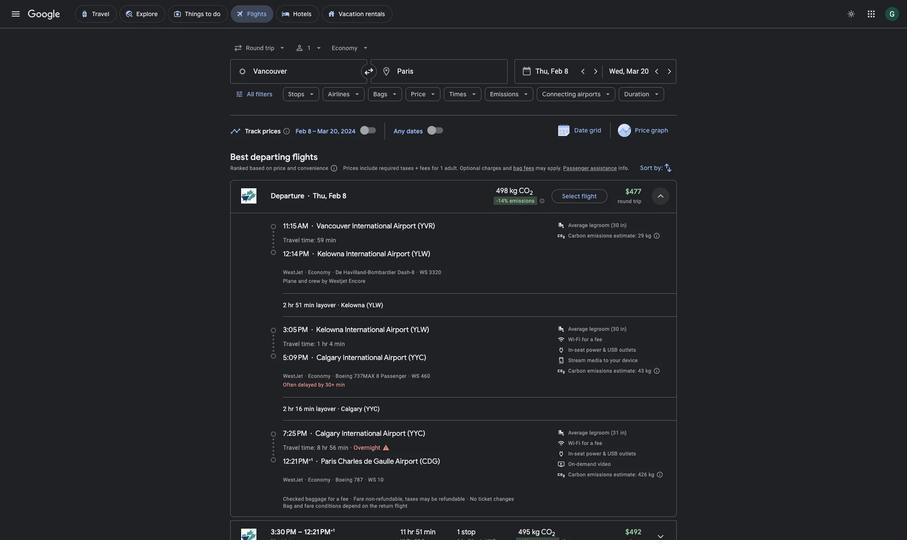 Task type: locate. For each thing, give the bounding box(es) containing it.
ws for ylw
[[420, 270, 428, 276]]

kg inside "498 kg co 2"
[[510, 187, 518, 196]]

1 average from the top
[[569, 223, 588, 229]]

0 vertical spatial in-seat power & usb outlets
[[569, 347, 636, 353]]

1 vertical spatial feb
[[329, 192, 341, 201]]

conditions
[[316, 504, 341, 510]]

in) for calgary international airport ( yyc )
[[621, 326, 627, 332]]

3 estimate: from the top
[[614, 472, 637, 478]]

economy up crew
[[308, 270, 331, 276]]

boeing left 787
[[336, 477, 353, 483]]

 image left boeing 787
[[332, 477, 334, 483]]

1 vertical spatial kelowna international airport ( ylw )
[[316, 326, 429, 335]]

average down select flight button
[[569, 223, 588, 229]]

8 left 56
[[317, 445, 321, 452]]

11 hr 51 min
[[401, 528, 436, 537]]

power up media
[[587, 347, 602, 353]]

1 layover from the top
[[316, 302, 336, 309]]

0 vertical spatial +
[[415, 165, 419, 171]]

477 US dollars text field
[[626, 188, 642, 196]]

price inside popup button
[[411, 90, 426, 98]]

2 up -14% emissions
[[530, 190, 533, 197]]

leaves vancouver international airport at 3:30 pm on thursday, february 8 and arrives at paris charles de gaulle airport at 12:21 pm on friday, february 9. element
[[271, 528, 335, 537]]

2 vertical spatial ylw
[[413, 326, 427, 335]]

1 vertical spatial legroom
[[590, 326, 610, 332]]

1 vertical spatial in)
[[621, 326, 627, 332]]

0 vertical spatial &
[[603, 347, 607, 353]]

0 vertical spatial ws
[[420, 270, 428, 276]]

(30
[[611, 223, 619, 229], [611, 326, 619, 332]]

1 in) from the top
[[621, 223, 627, 229]]

+ inside '12:21 pm + 1'
[[309, 457, 311, 463]]

1 in- from the top
[[569, 347, 575, 353]]

3 economy from the top
[[308, 477, 331, 483]]

price graph
[[635, 127, 668, 134]]

1 vertical spatial a
[[591, 441, 593, 447]]

learn more about ranking image
[[330, 164, 338, 172]]

1 vertical spatial carbon
[[569, 368, 586, 374]]

international for 5:09 pm
[[343, 354, 383, 363]]

12:21 pm
[[283, 458, 309, 466], [304, 528, 331, 537]]

3:30 pm – 12:21 pm + 1
[[271, 528, 335, 537]]

for down the average legroom (31 in)
[[582, 441, 589, 447]]

1 carbon from the top
[[569, 233, 586, 239]]

3 legroom from the top
[[590, 430, 610, 436]]

1 wi-fi for a fee from the top
[[569, 337, 603, 343]]

1 horizontal spatial feb
[[329, 192, 341, 201]]

emissions down "498 kg co 2"
[[510, 198, 535, 204]]

power for media
[[587, 347, 602, 353]]

495 kg co 2
[[519, 528, 556, 538]]

1 wi- from the top
[[569, 337, 576, 343]]

co for 498
[[519, 187, 530, 196]]

1 boeing from the top
[[336, 373, 353, 380]]

+ down conditions
[[331, 528, 333, 534]]

westjet down '12:21 pm + 1'
[[283, 477, 303, 483]]

westjet up "often" in the left bottom of the page
[[283, 373, 303, 380]]

legroom up carbon emissions estimate: 29 kilograms element
[[590, 223, 610, 229]]

yyc up cdg
[[410, 430, 423, 438]]

7:25 pm
[[283, 430, 307, 438]]

2 legroom from the top
[[590, 326, 610, 332]]

wi- up stream
[[569, 337, 576, 343]]

kelowna for 12:14 pm
[[318, 250, 345, 259]]

3 carbon from the top
[[569, 472, 586, 478]]

1 economy from the top
[[308, 270, 331, 276]]

airports
[[578, 90, 601, 98]]

0 vertical spatial feb
[[296, 127, 307, 135]]

51 for 11
[[416, 528, 423, 537]]

yyc
[[411, 354, 424, 363], [366, 406, 378, 413], [410, 430, 423, 438]]

boeing for charles
[[336, 477, 353, 483]]

calgary down 4
[[317, 354, 341, 363]]

0 vertical spatial calgary
[[317, 354, 341, 363]]

ws left 460
[[412, 373, 420, 380]]

2 westjet from the top
[[283, 373, 303, 380]]

emissions
[[510, 198, 535, 204], [588, 233, 613, 239], [588, 368, 613, 374], [588, 472, 613, 478]]

a down the average legroom (31 in)
[[591, 441, 593, 447]]

passenger
[[564, 165, 589, 171], [381, 373, 407, 380]]

ws 3320
[[420, 270, 442, 276]]

0 vertical spatial flight
[[582, 192, 597, 200]]

fees right bag
[[524, 165, 535, 171]]

1 average legroom (30 in) from the top
[[569, 223, 627, 229]]

kelowna international airport ( ylw ) up de havilland-bombardier dash-8
[[318, 250, 431, 259]]

0 vertical spatial outlets
[[620, 347, 636, 353]]

paris charles de gaulle airport ( cdg )
[[321, 458, 440, 466]]

0 vertical spatial may
[[536, 165, 546, 171]]

Return text field
[[610, 60, 650, 83]]

12:14 pm
[[283, 250, 309, 259]]

1 vertical spatial boeing
[[336, 477, 353, 483]]

co inside "498 kg co 2"
[[519, 187, 530, 196]]

0 vertical spatial westjet
[[283, 270, 303, 276]]

0 horizontal spatial feb
[[296, 127, 307, 135]]

best departing flights main content
[[230, 120, 677, 541]]

kg inside 495 kg co 2
[[532, 528, 540, 537]]

1 vertical spatial layover
[[316, 406, 336, 413]]

airport for 12:14 pm
[[387, 250, 410, 259]]

carbon
[[569, 233, 586, 239], [569, 368, 586, 374], [569, 472, 586, 478]]

0 horizontal spatial +
[[309, 457, 311, 463]]

min right 4
[[335, 341, 345, 348]]

taxes
[[401, 165, 414, 171], [405, 497, 419, 503]]

3 in) from the top
[[621, 430, 627, 436]]

1 vertical spatial on
[[362, 504, 368, 510]]

arrival time: 12:21 pm on  friday, february 9. text field right '–'
[[304, 528, 335, 537]]

fi for average legroom (31 in)
[[576, 441, 581, 447]]

in-seat power & usb outlets for video
[[569, 451, 636, 457]]

main menu image
[[10, 9, 21, 19]]

calgary down 737max
[[341, 406, 362, 413]]

1 inside popup button
[[308, 45, 311, 51]]

2 (30 from the top
[[611, 326, 619, 332]]

wi-fi for a fee for average legroom (31 in)
[[569, 441, 603, 447]]

2 vertical spatial average
[[569, 430, 588, 436]]

0 vertical spatial average legroom (30 in)
[[569, 223, 627, 229]]

2 vertical spatial ws
[[368, 477, 376, 483]]

by left 30+
[[318, 382, 324, 388]]

track
[[245, 127, 261, 135]]

westjet
[[329, 278, 347, 284]]

westjet for 5:09 pm
[[283, 373, 303, 380]]

passenger right the apply.
[[564, 165, 589, 171]]

2 layover from the top
[[316, 406, 336, 413]]

wi- up on-
[[569, 441, 576, 447]]

to
[[604, 358, 609, 364]]

&
[[603, 347, 607, 353], [603, 451, 607, 457]]

demand
[[577, 462, 597, 468]]

calgary international airport ( yyc ) for 5:09 pm
[[317, 354, 427, 363]]

co for 495
[[541, 528, 552, 537]]

outlets up device
[[620, 347, 636, 353]]

boeing left 737max
[[336, 373, 353, 380]]

ws left 10
[[368, 477, 376, 483]]

emissions down stream media to your device
[[588, 368, 613, 374]]

average legroom (30 in) for calgary international airport ( yyc )
[[569, 326, 627, 332]]

1 vertical spatial 51
[[416, 528, 423, 537]]

1 usb from the top
[[608, 347, 618, 353]]

in) up device
[[621, 326, 627, 332]]

calgary for 7:25 pm
[[316, 430, 340, 438]]

wi-
[[569, 337, 576, 343], [569, 441, 576, 447]]

0 horizontal spatial co
[[519, 187, 530, 196]]

boeing 787
[[336, 477, 363, 483]]

in-seat power & usb outlets for to
[[569, 347, 636, 353]]

seat up stream
[[575, 347, 585, 353]]

1 vertical spatial outlets
[[620, 451, 636, 457]]

1 (30 from the top
[[611, 223, 619, 229]]

1 in-seat power & usb outlets from the top
[[569, 347, 636, 353]]

787
[[354, 477, 363, 483]]

prices include required taxes + fees for 1 adult. optional charges and bag fees may apply. passenger assistance
[[343, 165, 617, 171]]

495
[[519, 528, 531, 537]]

convenience
[[298, 165, 328, 171]]

1 westjet from the top
[[283, 270, 303, 276]]

in- up on-
[[569, 451, 575, 457]]

delayed
[[298, 382, 317, 388]]

2 average legroom (30 in) from the top
[[569, 326, 627, 332]]

ylw
[[414, 250, 428, 259], [369, 302, 381, 309], [413, 326, 427, 335]]

1 vertical spatial calgary international airport ( yyc )
[[316, 430, 425, 438]]

average for kelowna international airport ( ylw )
[[569, 223, 588, 229]]

legroom up stream media to your device
[[590, 326, 610, 332]]

may left be
[[420, 497, 430, 503]]

stops
[[288, 90, 305, 98]]

flight inside select flight button
[[582, 192, 597, 200]]

1 vertical spatial estimate:
[[614, 368, 637, 374]]

& for video
[[603, 451, 607, 457]]

Departure time: 7:25 PM. text field
[[283, 430, 307, 438]]

1 horizontal spatial flight
[[582, 192, 597, 200]]

a up bag and fare conditions depend on the return flight
[[337, 497, 340, 503]]

1 inside '12:21 pm + 1'
[[311, 457, 313, 463]]

2 wi- from the top
[[569, 441, 576, 447]]

51 right 11 at bottom
[[416, 528, 423, 537]]

bags
[[374, 90, 388, 98]]

video
[[598, 462, 611, 468]]

1 legroom from the top
[[590, 223, 610, 229]]

8
[[343, 192, 347, 201], [412, 270, 415, 276], [376, 373, 379, 380], [317, 445, 321, 452]]

2 seat from the top
[[575, 451, 585, 457]]

29
[[638, 233, 644, 239]]

usb up your
[[608, 347, 618, 353]]

select flight
[[562, 192, 597, 200]]

0 vertical spatial on
[[266, 165, 272, 171]]

co inside 495 kg co 2
[[541, 528, 552, 537]]

& up stream media to your device
[[603, 347, 607, 353]]

2 vertical spatial a
[[337, 497, 340, 503]]

0 vertical spatial usb
[[608, 347, 618, 353]]

connecting airports
[[542, 90, 601, 98]]

carbon emissions estimate: 29 kilograms element
[[569, 233, 652, 239]]

0 vertical spatial yyc
[[411, 354, 424, 363]]

8 right 737max
[[376, 373, 379, 380]]

a for media
[[591, 337, 593, 343]]

1 outlets from the top
[[620, 347, 636, 353]]

2 usb from the top
[[608, 451, 618, 457]]

1 vertical spatial travel
[[283, 341, 300, 348]]

1 horizontal spatial co
[[541, 528, 552, 537]]

havilland-
[[344, 270, 368, 276]]

carbon for carbon emissions estimate: 426 kg
[[569, 472, 586, 478]]

1 vertical spatial may
[[420, 497, 430, 503]]

2 vertical spatial travel
[[283, 445, 300, 452]]

0 vertical spatial seat
[[575, 347, 585, 353]]

1 vertical spatial wi-fi for a fee
[[569, 441, 603, 447]]

passenger assistance button
[[564, 165, 617, 171]]

1 vertical spatial in-seat power & usb outlets
[[569, 451, 636, 457]]

1 horizontal spatial 51
[[416, 528, 423, 537]]

 image
[[338, 302, 339, 309], [305, 373, 306, 380], [332, 373, 334, 380], [338, 406, 339, 413], [350, 445, 352, 452], [332, 477, 334, 483]]

None text field
[[230, 59, 367, 84], [371, 59, 508, 84], [230, 59, 367, 84], [371, 59, 508, 84]]

Arrival time: 5:09 PM. text field
[[283, 354, 308, 363]]

 image left kelowna ( ylw )
[[338, 302, 339, 309]]

outlets up carbon emissions estimate: 426 kg
[[620, 451, 636, 457]]

carbon down on-
[[569, 472, 586, 478]]

0 horizontal spatial fees
[[420, 165, 430, 171]]

dash-
[[398, 270, 412, 276]]

flights
[[292, 152, 318, 163]]

international
[[352, 222, 392, 231], [346, 250, 386, 259], [345, 326, 385, 335], [343, 354, 383, 363], [342, 430, 382, 438]]

emissions left 29
[[588, 233, 613, 239]]

travel for 5:09 pm
[[283, 341, 300, 348]]

carbon emissions estimate: 426 kilograms element
[[569, 472, 655, 478]]

kg right 426
[[649, 472, 655, 478]]

0 vertical spatial passenger
[[564, 165, 589, 171]]

0 vertical spatial taxes
[[401, 165, 414, 171]]

emissions button
[[485, 84, 534, 105]]

kelowna international airport ( ylw )
[[318, 250, 431, 259], [316, 326, 429, 335]]

0 vertical spatial time:
[[302, 237, 316, 244]]

1 power from the top
[[587, 347, 602, 353]]

estimate: left 29
[[614, 233, 637, 239]]

2 in) from the top
[[621, 326, 627, 332]]

1 horizontal spatial price
[[635, 127, 650, 134]]

bag
[[283, 504, 293, 510]]

1 stop flight. element
[[457, 528, 476, 538]]

westjet up plane at left bottom
[[283, 270, 303, 276]]

legroom left (31
[[590, 430, 610, 436]]

1 & from the top
[[603, 347, 607, 353]]

average
[[569, 223, 588, 229], [569, 326, 588, 332], [569, 430, 588, 436]]

bag fees button
[[514, 165, 535, 171]]

taxes for +
[[401, 165, 414, 171]]

2 boeing from the top
[[336, 477, 353, 483]]

0 vertical spatial in)
[[621, 223, 627, 229]]

checked baggage for a fee
[[283, 497, 349, 503]]

international for 12:14 pm
[[346, 250, 386, 259]]

estimate: left 426
[[614, 472, 637, 478]]

outlets for stream media to your device
[[620, 347, 636, 353]]

2 inside 495 kg co 2
[[552, 531, 556, 538]]

1 vertical spatial time:
[[302, 341, 316, 348]]

yyc for 5:09 pm
[[411, 354, 424, 363]]

ylw for 12:14 pm
[[414, 250, 428, 259]]

3 time: from the top
[[302, 445, 316, 452]]

hr right 11 at bottom
[[408, 528, 414, 537]]

co right 495
[[541, 528, 552, 537]]

1 horizontal spatial +
[[331, 528, 333, 534]]

0 vertical spatial arrival time: 12:21 pm on  friday, february 9. text field
[[283, 457, 313, 466]]

2 in-seat power & usb outlets from the top
[[569, 451, 636, 457]]

2 average from the top
[[569, 326, 588, 332]]

airlines
[[328, 90, 350, 98]]

2 vertical spatial fee
[[341, 497, 349, 503]]

fees left adult.
[[420, 165, 430, 171]]

1 horizontal spatial passenger
[[564, 165, 589, 171]]

(30 up carbon emissions estimate: 29 kilograms element
[[611, 223, 619, 229]]

kg up -14% emissions
[[510, 187, 518, 196]]

ws for airport
[[368, 477, 376, 483]]

2 vertical spatial calgary
[[316, 430, 340, 438]]

kelowna for 3:05 pm
[[316, 326, 343, 335]]

1 vertical spatial economy
[[308, 373, 331, 380]]

20,
[[330, 127, 340, 135]]

2 fi from the top
[[576, 441, 581, 447]]

carbon emissions estimate: 426 kg
[[569, 472, 655, 478]]

bags button
[[368, 84, 402, 105]]

stops button
[[283, 84, 319, 105]]

all filters button
[[230, 84, 280, 105]]

hr down plane at left bottom
[[288, 302, 294, 309]]

12:21 pm right '–'
[[304, 528, 331, 537]]

travel time: 8 hr 56 min
[[283, 445, 349, 452]]

total duration 11 hr 51 min. element
[[401, 528, 457, 538]]

1 stop
[[457, 528, 476, 537]]

a for demand
[[591, 441, 593, 447]]

2 vertical spatial estimate:
[[614, 472, 637, 478]]

0 vertical spatial boeing
[[336, 373, 353, 380]]

1 vertical spatial flight
[[395, 504, 408, 510]]

1 horizontal spatial fees
[[524, 165, 535, 171]]

2 vertical spatial yyc
[[410, 430, 423, 438]]

1 vertical spatial usb
[[608, 451, 618, 457]]

emissions for carbon emissions estimate: 29 kg
[[588, 233, 613, 239]]

0 vertical spatial legroom
[[590, 223, 610, 229]]

international up de havilland-bombardier dash-8
[[346, 250, 386, 259]]

may left the apply.
[[536, 165, 546, 171]]

time: up '12:21 pm + 1'
[[302, 445, 316, 452]]

loading results progress bar
[[0, 28, 908, 30]]

11
[[401, 528, 406, 537]]

emissions down video
[[588, 472, 613, 478]]

0 vertical spatial carbon
[[569, 233, 586, 239]]

price right bags "popup button"
[[411, 90, 426, 98]]

2 wi-fi for a fee from the top
[[569, 441, 603, 447]]

1 vertical spatial ylw
[[369, 302, 381, 309]]

by right crew
[[322, 278, 328, 284]]

0 vertical spatial wi-
[[569, 337, 576, 343]]

 image
[[312, 222, 313, 231], [305, 270, 306, 276], [332, 270, 334, 276], [417, 270, 418, 276], [305, 477, 306, 483]]

calgary international airport ( yyc ) up overnight
[[316, 430, 425, 438]]

0 horizontal spatial price
[[411, 90, 426, 98]]

2 time: from the top
[[302, 341, 316, 348]]

price inside button
[[635, 127, 650, 134]]

min
[[326, 237, 336, 244], [304, 302, 315, 309], [335, 341, 345, 348], [336, 382, 345, 388], [304, 406, 315, 413], [338, 445, 349, 452], [424, 528, 436, 537]]

find the best price region
[[230, 120, 677, 145]]

prices
[[263, 127, 281, 135]]

1 vertical spatial wi-
[[569, 441, 576, 447]]

wi-fi for a fee down the average legroom (31 in)
[[569, 441, 603, 447]]

2 in- from the top
[[569, 451, 575, 457]]

2 vertical spatial kelowna
[[316, 326, 343, 335]]

+ right required
[[415, 165, 419, 171]]

& up video
[[603, 451, 607, 457]]

8 left ws 3320
[[412, 270, 415, 276]]

8 for boeing 737max 8 passenger
[[376, 373, 379, 380]]

and
[[287, 165, 296, 171], [503, 165, 512, 171], [298, 278, 307, 284], [294, 504, 303, 510]]

feb right learn more about tracked prices image
[[296, 127, 307, 135]]

depend
[[343, 504, 361, 510]]

usb up video
[[608, 451, 618, 457]]

carbon emissions estimate: 43 kilograms element
[[569, 368, 652, 374]]

power
[[587, 347, 602, 353], [587, 451, 602, 457]]

51 for 2
[[295, 302, 303, 309]]

1 estimate: from the top
[[614, 233, 637, 239]]

fi up stream
[[576, 337, 581, 343]]

no ticket changes
[[470, 497, 514, 503]]

thu, feb 8
[[313, 192, 347, 201]]

fee down the average legroom (31 in)
[[595, 441, 603, 447]]

in-seat power & usb outlets up video
[[569, 451, 636, 457]]

2 vertical spatial legroom
[[590, 430, 610, 436]]

2 vertical spatial time:
[[302, 445, 316, 452]]

2 estimate: from the top
[[614, 368, 637, 374]]

average up stream
[[569, 326, 588, 332]]

 image up charles
[[350, 445, 352, 452]]

0 vertical spatial kelowna international airport ( ylw )
[[318, 250, 431, 259]]

seat for on-
[[575, 451, 585, 457]]

0 vertical spatial (30
[[611, 223, 619, 229]]

0 vertical spatial fee
[[595, 337, 603, 343]]

1 vertical spatial yyc
[[366, 406, 378, 413]]

2 power from the top
[[587, 451, 602, 457]]

2 economy from the top
[[308, 373, 331, 380]]

legroom for kelowna international airport ( ylw )
[[590, 223, 610, 229]]

0 vertical spatial travel
[[283, 237, 300, 244]]

1 seat from the top
[[575, 347, 585, 353]]

fi up on-
[[576, 441, 581, 447]]

min inside total duration 11 hr 51 min. element
[[424, 528, 436, 537]]

None field
[[230, 40, 290, 56], [329, 40, 373, 56], [230, 40, 290, 56], [329, 40, 373, 56]]

2 & from the top
[[603, 451, 607, 457]]

3 travel from the top
[[283, 445, 300, 452]]

1 vertical spatial co
[[541, 528, 552, 537]]

1 vertical spatial &
[[603, 451, 607, 457]]

assistance
[[591, 165, 617, 171]]

calgary up 56
[[316, 430, 340, 438]]

time: up 5:09 pm
[[302, 341, 316, 348]]

wi-fi for a fee up stream
[[569, 337, 603, 343]]

0 vertical spatial a
[[591, 337, 593, 343]]

1 vertical spatial average
[[569, 326, 588, 332]]

0 vertical spatial fi
[[576, 337, 581, 343]]

0 horizontal spatial may
[[420, 497, 430, 503]]

times button
[[444, 84, 482, 105]]

737max
[[354, 373, 375, 380]]

1 time: from the top
[[302, 237, 316, 244]]

4
[[329, 341, 333, 348]]

calgary international airport ( yyc ) for 7:25 pm
[[316, 430, 425, 438]]

kelowna international airport ( ylw ) for 3:05 pm
[[316, 326, 429, 335]]

8 right thu,
[[343, 192, 347, 201]]

2 fees from the left
[[524, 165, 535, 171]]

2 vertical spatial economy
[[308, 477, 331, 483]]

in) right (31
[[621, 430, 627, 436]]

time: for 5:09 pm
[[302, 341, 316, 348]]

adult.
[[445, 165, 459, 171]]

Departure text field
[[536, 60, 576, 83]]

1 vertical spatial passenger
[[381, 373, 407, 380]]

track prices
[[245, 127, 281, 135]]

2 carbon from the top
[[569, 368, 586, 374]]

price for price graph
[[635, 127, 650, 134]]

wi-fi for a fee
[[569, 337, 603, 343], [569, 441, 603, 447]]

min right 11 at bottom
[[424, 528, 436, 537]]

sort
[[641, 164, 653, 172]]

date grid button
[[552, 123, 609, 138]]

flight details. leaves vancouver international airport at 3:30 pm on thursday, february 8 and arrives at paris charles de gaulle airport at 12:21 pm on friday, february 9. image
[[651, 527, 671, 541]]

economy for kelowna international airport ( ylw )
[[308, 270, 331, 276]]

a
[[591, 337, 593, 343], [591, 441, 593, 447], [337, 497, 340, 503]]

kg for carbon emissions estimate: 29 kg
[[646, 233, 652, 239]]

1 vertical spatial in-
[[569, 451, 575, 457]]

travel down departure time: 3:05 pm. text field
[[283, 341, 300, 348]]

arrival time: 12:21 pm on  friday, february 9. text field down travel time: 8 hr 56 min
[[283, 457, 313, 466]]

bag
[[514, 165, 523, 171]]

2 outlets from the top
[[620, 451, 636, 457]]

Arrival time: 12:14 PM. text field
[[283, 250, 309, 259]]

0 vertical spatial in-
[[569, 347, 575, 353]]

in-seat power & usb outlets
[[569, 347, 636, 353], [569, 451, 636, 457]]

in- for on-
[[569, 451, 575, 457]]

1 travel from the top
[[283, 237, 300, 244]]

1 fi from the top
[[576, 337, 581, 343]]

(30 for kelowna international airport ( ylw )
[[611, 223, 619, 229]]

be
[[432, 497, 438, 503]]

0 vertical spatial 51
[[295, 302, 303, 309]]

5:09 pm
[[283, 354, 308, 363]]

layover for kelowna
[[316, 302, 336, 309]]

1
[[308, 45, 311, 51], [440, 165, 443, 171], [317, 341, 321, 348], [311, 457, 313, 463], [333, 528, 335, 534], [457, 528, 460, 537]]

460
[[421, 373, 430, 380]]

refundable
[[439, 497, 465, 503]]

economy for calgary international airport ( yyc )
[[308, 373, 331, 380]]

apply.
[[548, 165, 562, 171]]

2 vertical spatial +
[[331, 528, 333, 534]]

1 vertical spatial by
[[318, 382, 324, 388]]

international up 737max
[[343, 354, 383, 363]]

feb right thu,
[[329, 192, 341, 201]]

1 vertical spatial average legroom (30 in)
[[569, 326, 627, 332]]

Arrival time: 12:21 PM on  Friday, February 9. text field
[[283, 457, 313, 466], [304, 528, 335, 537]]

1 vertical spatial fi
[[576, 441, 581, 447]]

1 vertical spatial price
[[635, 127, 650, 134]]

on left 'the'
[[362, 504, 368, 510]]

estimate: for 426
[[614, 472, 637, 478]]

usb for to
[[608, 347, 618, 353]]

2 vertical spatial in)
[[621, 430, 627, 436]]

0 vertical spatial power
[[587, 347, 602, 353]]

travel down 11:15 am
[[283, 237, 300, 244]]

airport for 5:09 pm
[[384, 354, 407, 363]]

price for price
[[411, 90, 426, 98]]

kelowna down 59
[[318, 250, 345, 259]]

stream media to your device
[[569, 358, 638, 364]]

2 travel from the top
[[283, 341, 300, 348]]

your
[[610, 358, 621, 364]]

estimate: for 43
[[614, 368, 637, 374]]

yyc up ws 460
[[411, 354, 424, 363]]

+ inside '3:30 pm – 12:21 pm + 1'
[[331, 528, 333, 534]]

charles
[[338, 458, 362, 466]]

None search field
[[230, 38, 677, 116]]



Task type: describe. For each thing, give the bounding box(es) containing it.
ws 10
[[368, 477, 384, 483]]

for up stream
[[582, 337, 589, 343]]

1 vertical spatial calgary
[[341, 406, 362, 413]]

0 vertical spatial by
[[322, 278, 328, 284]]

 image down '12:21 pm + 1'
[[305, 477, 306, 483]]

departing
[[251, 152, 291, 163]]

carbon for carbon emissions estimate: 43 kg
[[569, 368, 586, 374]]

hr for 11 hr 51 min
[[408, 528, 414, 537]]

price graph button
[[612, 123, 675, 138]]

492 US dollars text field
[[626, 528, 642, 537]]

estimate: for 29
[[614, 233, 637, 239]]

prices
[[343, 165, 359, 171]]

change appearance image
[[841, 3, 862, 24]]

Departure time: 11:15 AM. text field
[[283, 222, 308, 231]]

min right 59
[[326, 237, 336, 244]]

all
[[247, 90, 254, 98]]

and right price
[[287, 165, 296, 171]]

power for demand
[[587, 451, 602, 457]]

2 left 16
[[283, 406, 287, 413]]

device
[[622, 358, 638, 364]]

calgary ( yyc )
[[341, 406, 380, 413]]

fee for (30
[[595, 337, 603, 343]]

2 down plane at left bottom
[[283, 302, 287, 309]]

often
[[283, 382, 297, 388]]

economy for paris charles de gaulle airport ( cdg )
[[308, 477, 331, 483]]

time: for 12:14 pm
[[302, 237, 316, 244]]

hr left 56
[[322, 445, 328, 452]]

average for calgary international airport ( yyc )
[[569, 326, 588, 332]]

optional
[[460, 165, 481, 171]]

 image up 'delayed'
[[305, 373, 306, 380]]

date
[[575, 127, 588, 134]]

taxes for may
[[405, 497, 419, 503]]

16
[[295, 406, 303, 413]]

emissions
[[490, 90, 519, 98]]

$477 round trip
[[618, 188, 642, 205]]

changes
[[494, 497, 514, 503]]

legroom for calgary international airport ( yyc )
[[590, 326, 610, 332]]

times
[[450, 90, 467, 98]]

bombardier
[[368, 270, 396, 276]]

none search field containing all filters
[[230, 38, 677, 116]]

0 horizontal spatial flight
[[395, 504, 408, 510]]

1 fees from the left
[[420, 165, 430, 171]]

seat for stream
[[575, 347, 585, 353]]

best
[[230, 152, 249, 163]]

1 inside '3:30 pm – 12:21 pm + 1'
[[333, 528, 335, 534]]

kg for carbon emissions estimate: 426 kg
[[649, 472, 655, 478]]

10
[[378, 477, 384, 483]]

for up conditions
[[328, 497, 335, 503]]

Departure time: 3:05 PM. text field
[[283, 326, 308, 335]]

refundable,
[[377, 497, 404, 503]]

3:05 pm
[[283, 326, 308, 335]]

swap origin and destination. image
[[364, 66, 374, 77]]

fare
[[354, 497, 364, 503]]

travel for 12:14 pm
[[283, 237, 300, 244]]

(31
[[611, 430, 619, 436]]

hr for 2 hr 51 min layover
[[288, 302, 294, 309]]

travel time: 1 hr 4 min
[[283, 341, 345, 348]]

2 horizontal spatial +
[[415, 165, 419, 171]]

ylw for 3:05 pm
[[413, 326, 427, 335]]

bag and fare conditions depend on the return flight
[[283, 504, 408, 510]]

connecting airports button
[[537, 84, 616, 105]]

1 horizontal spatial may
[[536, 165, 546, 171]]

(30 for calgary international airport ( yyc )
[[611, 326, 619, 332]]

average legroom (30 in) for kelowna international airport ( ylw )
[[569, 223, 627, 229]]

departure
[[271, 192, 305, 201]]

no
[[470, 497, 477, 503]]

outlets for on-demand video
[[620, 451, 636, 457]]

average legroom (31 in)
[[569, 430, 627, 436]]

1 vertical spatial kelowna
[[341, 302, 365, 309]]

sort by: button
[[637, 158, 677, 178]]

8 for thu, feb 8
[[343, 192, 347, 201]]

ranked
[[230, 165, 248, 171]]

Departure time: 3:30 PM. text field
[[271, 528, 297, 537]]

kg for carbon emissions estimate: 43 kg
[[646, 368, 652, 374]]

12:21 pm + 1
[[283, 457, 313, 466]]

 image down 12:14 pm
[[305, 270, 306, 276]]

12:21 pm inside '3:30 pm – 12:21 pm + 1'
[[304, 528, 331, 537]]

3 westjet from the top
[[283, 477, 303, 483]]

best departing flights
[[230, 152, 318, 163]]

1 vertical spatial arrival time: 12:21 pm on  friday, february 9. text field
[[304, 528, 335, 537]]

airport for 3:05 pm
[[386, 326, 409, 335]]

trip
[[634, 199, 642, 205]]

& for to
[[603, 347, 607, 353]]

3 average from the top
[[569, 430, 588, 436]]

travel time: 59 min
[[283, 237, 336, 244]]

plane and crew by westjet encore
[[283, 278, 366, 284]]

feb inside find the best price 'region'
[[296, 127, 307, 135]]

 image left calgary ( yyc )
[[338, 406, 339, 413]]

carbon emissions estimate: 43 kg
[[569, 368, 652, 374]]

for left adult.
[[432, 165, 439, 171]]

plane
[[283, 278, 297, 284]]

kelowna international airport ( ylw ) for 12:14 pm
[[318, 250, 431, 259]]

charges
[[482, 165, 502, 171]]

any
[[394, 127, 405, 135]]

2 hr 16 min layover
[[283, 406, 336, 413]]

airport for 7:25 pm
[[383, 430, 406, 438]]

2024
[[341, 127, 356, 135]]

international right "vancouver"
[[352, 222, 392, 231]]

min right 16
[[304, 406, 315, 413]]

 image up 30+
[[332, 373, 334, 380]]

layover for calgary
[[316, 406, 336, 413]]

8 – mar
[[308, 127, 329, 135]]

14%
[[498, 198, 508, 204]]

and down checked
[[294, 504, 303, 510]]

duration button
[[619, 84, 665, 105]]

min down crew
[[304, 302, 315, 309]]

$477
[[626, 188, 642, 196]]

wi- for average legroom (31 in)
[[569, 441, 576, 447]]

12:21 pm inside '12:21 pm + 1'
[[283, 458, 309, 466]]

price button
[[406, 84, 441, 105]]

 image up travel time: 59 min
[[312, 222, 313, 231]]

connecting
[[542, 90, 576, 98]]

cdg
[[422, 458, 438, 466]]

wi-fi for a fee for average legroom (30 in)
[[569, 337, 603, 343]]

and left crew
[[298, 278, 307, 284]]

boeing 737max 8 passenger
[[336, 373, 407, 380]]

 image right the dash-
[[417, 270, 418, 276]]

1 horizontal spatial on
[[362, 504, 368, 510]]

usb for video
[[608, 451, 618, 457]]

the
[[370, 504, 378, 510]]

43
[[638, 368, 644, 374]]

kelowna ( ylw )
[[341, 302, 383, 309]]

learn more about tracked prices image
[[283, 127, 290, 135]]

min right 56
[[338, 445, 349, 452]]

fee for (31
[[595, 441, 603, 447]]

on-demand video
[[569, 462, 611, 468]]

encore
[[349, 278, 366, 284]]

in- for stream
[[569, 347, 575, 353]]

ws for yyc
[[412, 373, 420, 380]]

de havilland-bombardier dash-8
[[336, 270, 415, 276]]

international for 7:25 pm
[[342, 430, 382, 438]]

min right 30+
[[336, 382, 345, 388]]

3320
[[429, 270, 442, 276]]

and left bag
[[503, 165, 512, 171]]

in) for kelowna international airport ( ylw )
[[621, 223, 627, 229]]

8 for travel time: 8 hr 56 min
[[317, 445, 321, 452]]

2 inside "498 kg co 2"
[[530, 190, 533, 197]]

dates
[[407, 127, 423, 135]]

 image left de
[[332, 270, 334, 276]]

emissions for carbon emissions estimate: 43 kg
[[588, 368, 613, 374]]

select
[[562, 192, 580, 200]]

3:30 pm
[[271, 528, 297, 537]]

baggage
[[306, 497, 327, 503]]

wi- for average legroom (30 in)
[[569, 337, 576, 343]]

yyc for 7:25 pm
[[410, 430, 423, 438]]

ws 460
[[412, 373, 430, 380]]

0 horizontal spatial on
[[266, 165, 272, 171]]

de
[[336, 270, 342, 276]]

sort by:
[[641, 164, 663, 172]]

emissions for carbon emissions estimate: 426 kg
[[588, 472, 613, 478]]

duration
[[625, 90, 650, 98]]

1 button
[[292, 38, 327, 58]]

fi for average legroom (30 in)
[[576, 337, 581, 343]]

carbon for carbon emissions estimate: 29 kg
[[569, 233, 586, 239]]

hr left 4
[[322, 341, 328, 348]]

graph
[[651, 127, 668, 134]]

498 kg co 2
[[496, 187, 533, 197]]

calgary for 5:09 pm
[[317, 354, 341, 363]]

boeing for international
[[336, 373, 353, 380]]

date grid
[[575, 127, 602, 134]]

round
[[618, 199, 632, 205]]

non-
[[366, 497, 377, 503]]

ticket
[[479, 497, 492, 503]]

westjet for 12:14 pm
[[283, 270, 303, 276]]

fare
[[305, 504, 314, 510]]

price
[[274, 165, 286, 171]]

checked
[[283, 497, 304, 503]]

hr for 2 hr 16 min layover
[[288, 406, 294, 413]]

thu,
[[313, 192, 327, 201]]

international for 3:05 pm
[[345, 326, 385, 335]]

0 horizontal spatial passenger
[[381, 373, 407, 380]]

2 hr 51 min layover
[[283, 302, 336, 309]]



Task type: vqa. For each thing, say whether or not it's contained in the screenshot.
dialog
no



